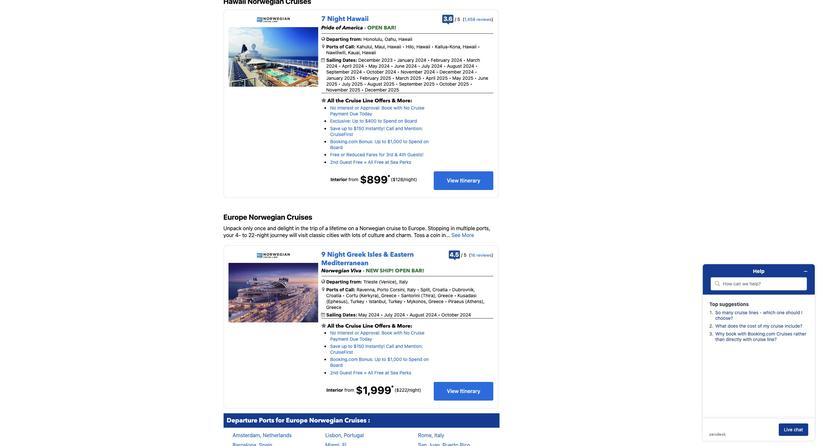 Task type: vqa. For each thing, say whether or not it's contained in the screenshot.
Stays
no



Task type: describe. For each thing, give the bounding box(es) containing it.
payment for exclusive:
[[330, 111, 349, 117]]

due for up
[[350, 337, 359, 342]]

bar! inside 9 night greek isles & eastern mediterranean norwegian viva - new ship! open bar!
[[412, 268, 425, 275]]

sailing dates: for $1,999
[[327, 313, 359, 318]]

culture
[[368, 233, 385, 239]]

departure
[[227, 417, 258, 425]]

on inside unpack only once and delight in the trip of a lifetime on a norwegian cruise to europe. stopping in multiple ports, your 4- to 22-night journey will visit classic cities with lots of culture and charm. toss a coin in
[[348, 226, 354, 232]]

1 2nd guest free + all free at sea perks link from the top
[[330, 159, 412, 165]]

no interest or approval: book with no cruise payment due today link for $899
[[330, 105, 425, 117]]

1 vertical spatial up
[[375, 139, 381, 144]]

bonus: inside no interest or approval: book with no cruise payment due today save up to $150 instantly! call and mention: cruisefirst booking.com bonus: up to $1,000 to spend on board 2nd guest free + all free at sea perks
[[359, 357, 374, 363]]

2 horizontal spatial a
[[427, 233, 429, 239]]

exclusive: up to $400 to spend on board link
[[330, 118, 417, 124]]

$899
[[360, 174, 388, 186]]

june 2025
[[327, 75, 489, 87]]

norwegian up once
[[249, 213, 285, 222]]

+ inside no interest or approval: book with no cruise payment due today save up to $150 instantly! call and mention: cruisefirst booking.com bonus: up to $1,000 to spend on board 2nd guest free + all free at sea perks
[[364, 370, 367, 376]]

may 2024 • july 2024 • august 2024 • october 2024
[[359, 313, 471, 318]]

0 horizontal spatial cruises
[[287, 213, 313, 222]]

map marker image for $899
[[322, 44, 325, 49]]

or for no interest or approval: book with no cruise payment due today save up to $150 instantly! call and mention: cruisefirst booking.com bonus: up to $1,000 to spend on board 2nd guest free + all free at sea perks
[[355, 331, 359, 336]]

no up exclusive:
[[330, 105, 336, 111]]

booking.com inside no interest or approval: book with no cruise payment due today save up to $150 instantly! call and mention: cruisefirst booking.com bonus: up to $1,000 to spend on board 2nd guest free + all free at sea perks
[[330, 357, 358, 363]]

offers for $1,999
[[375, 323, 391, 330]]

october inside • april 2024 • may 2024 • june 2024 • july 2024 • august 2024 • september 2024 • october 2024 • november 2024 • december 2024 • january 2025 • february 2025 • march 2025 • april 2025 • may 2025
[[367, 69, 384, 75]]

ports of call: for $1,999
[[327, 287, 356, 293]]

1 horizontal spatial in
[[442, 233, 446, 239]]

2 vertical spatial october
[[442, 313, 459, 318]]

on inside no interest or approval: book with no cruise payment due today save up to $150 instantly! call and mention: cruisefirst booking.com bonus: up to $1,000 to spend on board 2nd guest free + all free at sea perks
[[424, 357, 429, 363]]

) for $899
[[492, 16, 494, 22]]

the for $1,999
[[336, 323, 344, 330]]

$1,999
[[356, 385, 392, 397]]

1 horizontal spatial july
[[384, 313, 393, 318]]

line for $1,999
[[363, 323, 374, 330]]

+ inside no interest or approval: book with no cruise payment due today exclusive: up to $400 to spend on board save up to $150 instantly! call and mention: cruisefirst booking.com bonus: up to $1,000 to spend on board free or reduced fares for 3rd & 4th guests! 2nd guest free + all free at sea perks
[[364, 159, 367, 165]]

free left reduced
[[330, 152, 340, 158]]

portugal
[[344, 433, 364, 439]]

1,458 reviews link
[[465, 17, 492, 22]]

departing from: honolulu, oahu, hawaii
[[327, 36, 413, 42]]

your
[[224, 233, 234, 239]]

0 horizontal spatial april
[[342, 63, 352, 69]]

kusadasi
[[458, 293, 477, 299]]

of up nawiliwili,
[[340, 44, 344, 49]]

2nd inside no interest or approval: book with no cruise payment due today exclusive: up to $400 to spend on board save up to $150 instantly! call and mention: cruisefirst booking.com bonus: up to $1,000 to spend on board free or reduced fares for 3rd & 4th guests! 2nd guest free + all free at sea perks
[[330, 159, 339, 165]]

2 horizontal spatial may
[[453, 75, 462, 81]]

view itinerary link for $1,999
[[434, 383, 494, 401]]

open inside 7 night hawaii pride of america - open bar!
[[368, 24, 383, 31]]

($128
[[391, 177, 404, 182]]

no down may 2024 • july 2024 • august 2024 • october 2024
[[404, 331, 410, 336]]

cruise
[[387, 226, 401, 232]]

cruise inside no interest or approval: book with no cruise payment due today exclusive: up to $400 to spend on board save up to $150 instantly! call and mention: cruisefirst booking.com bonus: up to $1,000 to spend on board free or reduced fares for 3rd & 4th guests! 2nd guest free + all free at sea perks
[[411, 105, 425, 111]]

1 booking.com bonus: up to $1,000 to spend on board link from the top
[[330, 139, 429, 150]]

ravenna,
[[357, 287, 376, 293]]

kahului, maui, hawaii • hilo, hawaii • kailua-kona, hawaii • nawiliwili, kauai, hawaii
[[327, 44, 480, 55]]

greece down porto on the left of page
[[382, 293, 397, 299]]

split,
[[421, 287, 432, 293]]

5 for $1,999
[[464, 253, 467, 258]]

march 2024
[[327, 57, 480, 69]]

at inside no interest or approval: book with no cruise payment due today exclusive: up to $400 to spend on board save up to $150 instantly! call and mention: cruisefirst booking.com bonus: up to $1,000 to spend on board free or reduced fares for 3rd & 4th guests! 2nd guest free + all free at sea perks
[[385, 159, 389, 165]]

free up interior from $1,999
[[354, 370, 363, 376]]

$150 inside no interest or approval: book with no cruise payment due today exclusive: up to $400 to spend on board save up to $150 instantly! call and mention: cruisefirst booking.com bonus: up to $1,000 to spend on board free or reduced fares for 3rd & 4th guests! 2nd guest free + all free at sea perks
[[354, 126, 365, 131]]

september inside • april 2024 • may 2024 • june 2024 • july 2024 • august 2024 • september 2024 • october 2024 • november 2024 • december 2024 • january 2025 • february 2025 • march 2025 • april 2025 • may 2025
[[327, 69, 350, 75]]

16 reviews link
[[471, 253, 492, 258]]

5 for $899
[[458, 16, 461, 22]]

0 vertical spatial board
[[405, 118, 417, 124]]

22-
[[249, 233, 257, 239]]

& down may 2024 • july 2024 • august 2024 • october 2024
[[392, 323, 396, 330]]

$150 inside no interest or approval: book with no cruise payment due today save up to $150 instantly! call and mention: cruisefirst booking.com bonus: up to $1,000 to spend on board 2nd guest free + all free at sea perks
[[354, 344, 365, 350]]

ravenna, porto corsini, italy • split, croatia
[[357, 287, 448, 293]]

0 vertical spatial europe
[[224, 213, 247, 222]]

cruise down (ephesus),
[[346, 323, 362, 330]]

free up $1,999
[[375, 370, 384, 376]]

will
[[290, 233, 297, 239]]

june inside • april 2024 • may 2024 • june 2024 • july 2024 • august 2024 • september 2024 • october 2024 • november 2024 • december 2024 • january 2025 • february 2025 • march 2025 • april 2025 • may 2025
[[395, 63, 405, 69]]

0 vertical spatial up
[[353, 118, 359, 124]]

book for call
[[382, 331, 393, 336]]

kauai,
[[348, 50, 361, 55]]

norwegian viva image
[[229, 263, 318, 323]]

kahului,
[[357, 44, 374, 49]]

and inside no interest or approval: book with no cruise payment due today save up to $150 instantly! call and mention: cruisefirst booking.com bonus: up to $1,000 to spend on board 2nd guest free + all free at sea perks
[[396, 344, 403, 350]]

kona,
[[450, 44, 462, 49]]

view for $899
[[447, 178, 459, 184]]

...
[[446, 233, 451, 239]]

maui,
[[375, 44, 386, 49]]

free or reduced fares for 3rd & 4th guests! link
[[330, 152, 424, 158]]

call inside no interest or approval: book with no cruise payment due today exclusive: up to $400 to spend on board save up to $150 instantly! call and mention: cruisefirst booking.com bonus: up to $1,000 to spend on board free or reduced fares for 3rd & 4th guests! 2nd guest free + all free at sea perks
[[386, 126, 394, 131]]

piraeus
[[449, 299, 464, 305]]

no interest or approval: book with no cruise payment due today save up to $150 instantly! call and mention: cruisefirst booking.com bonus: up to $1,000 to spend on board 2nd guest free + all free at sea perks
[[330, 331, 429, 376]]

mention: inside no interest or approval: book with no cruise payment due today save up to $150 instantly! call and mention: cruisefirst booking.com bonus: up to $1,000 to spend on board 2nd guest free + all free at sea perks
[[405, 344, 423, 350]]

more: for $899
[[397, 97, 413, 105]]

rome,
[[418, 433, 433, 439]]

no interest or approval: book with no cruise payment due today exclusive: up to $400 to spend on board save up to $150 instantly! call and mention: cruisefirst booking.com bonus: up to $1,000 to spend on board free or reduced fares for 3rd & 4th guests! 2nd guest free + all free at sea perks
[[330, 105, 429, 165]]

7
[[322, 14, 326, 23]]

1 horizontal spatial april
[[426, 75, 436, 81]]

lisbon, portugal link
[[326, 433, 364, 439]]

trip
[[310, 226, 318, 232]]

/ for 3.6
[[455, 16, 457, 22]]

2 vertical spatial italy
[[435, 433, 445, 439]]

interior from $1,999
[[327, 385, 392, 397]]

of right lots
[[362, 233, 367, 239]]

no down (ephesus),
[[330, 331, 336, 336]]

hawaii down kahului,
[[363, 50, 376, 55]]

view for $1,999
[[447, 389, 459, 395]]

1 horizontal spatial a
[[356, 226, 359, 232]]

2 vertical spatial ports
[[259, 417, 274, 425]]

2 vertical spatial august
[[410, 313, 425, 318]]

4.5 / 5 ( 16 reviews )
[[450, 252, 494, 258]]

oahu,
[[385, 36, 398, 42]]

netherlands
[[263, 433, 292, 439]]

1 vertical spatial spend
[[409, 139, 423, 144]]

free down reduced
[[354, 159, 363, 165]]

1,458
[[465, 17, 476, 22]]

multiple
[[457, 226, 475, 232]]

up inside no interest or approval: book with no cruise payment due today exclusive: up to $400 to spend on board save up to $150 instantly! call and mention: cruisefirst booking.com bonus: up to $1,000 to spend on board free or reduced fares for 3rd & 4th guests! 2nd guest free + all free at sea perks
[[342, 126, 347, 131]]

from: for $1,999
[[350, 280, 362, 285]]

1 horizontal spatial europe
[[286, 417, 308, 425]]

hawaii right hilo,
[[417, 44, 431, 49]]

new
[[366, 268, 379, 275]]

1 horizontal spatial february
[[431, 57, 450, 63]]

4th
[[399, 152, 406, 158]]

star image
[[322, 324, 326, 329]]

greece up piraeus
[[438, 293, 453, 299]]

• corfu (kerkyra), greece • santorini (thira), greece
[[342, 293, 453, 299]]

kailua-
[[435, 44, 450, 49]]

visit
[[298, 233, 308, 239]]

norwegian up lisbon,
[[309, 417, 343, 425]]

october inside • july 2025 • august 2025 • september 2025 • october 2025 • november 2025 • december 2025
[[440, 81, 457, 87]]

mediterranean
[[322, 259, 369, 268]]

0 horizontal spatial for
[[276, 417, 285, 425]]

4.5
[[450, 252, 459, 258]]

save inside no interest or approval: book with no cruise payment due today exclusive: up to $400 to spend on board save up to $150 instantly! call and mention: cruisefirst booking.com bonus: up to $1,000 to spend on board free or reduced fares for 3rd & 4th guests! 2nd guest free + all free at sea perks
[[330, 126, 341, 131]]

lisbon, portugal
[[326, 433, 364, 439]]

star image
[[322, 98, 326, 103]]

up inside no interest or approval: book with no cruise payment due today save up to $150 instantly! call and mention: cruisefirst booking.com bonus: up to $1,000 to spend on board 2nd guest free + all free at sea perks
[[342, 344, 347, 350]]

free down free or reduced fares for 3rd & 4th guests! link
[[375, 159, 384, 165]]

interest for up
[[338, 331, 354, 336]]

dubrovnik, croatia
[[327, 287, 475, 299]]

0 horizontal spatial may
[[359, 313, 367, 318]]

once
[[254, 226, 266, 232]]

hawaii right kona,
[[463, 44, 477, 49]]

from: for $899
[[350, 36, 362, 42]]

• april 2024 • may 2024 • june 2024 • july 2024 • august 2024 • september 2024 • october 2024 • november 2024 • december 2024 • january 2025 • february 2025 • march 2025 • april 2025 • may 2025
[[327, 63, 478, 81]]

- inside 7 night hawaii pride of america - open bar!
[[365, 24, 366, 31]]

1 horizontal spatial croatia
[[433, 287, 448, 293]]

$1,000 inside no interest or approval: book with no cruise payment due today exclusive: up to $400 to spend on board save up to $150 instantly! call and mention: cruisefirst booking.com bonus: up to $1,000 to spend on board free or reduced fares for 3rd & 4th guests! 2nd guest free + all free at sea perks
[[388, 139, 402, 144]]

september inside • july 2025 • august 2025 • september 2025 • october 2025 • november 2025 • december 2025
[[399, 81, 423, 87]]

0 vertical spatial spend
[[383, 118, 397, 124]]

march inside march 2024
[[467, 57, 480, 63]]

2nd inside no interest or approval: book with no cruise payment due today save up to $150 instantly! call and mention: cruisefirst booking.com bonus: up to $1,000 to spend on board 2nd guest free + all free at sea perks
[[330, 370, 339, 376]]

from for $1,999
[[345, 388, 355, 393]]

/ for ($128
[[404, 177, 405, 182]]

of up (ephesus),
[[340, 287, 344, 293]]

booking.com inside no interest or approval: book with no cruise payment due today exclusive: up to $400 to spend on board save up to $150 instantly! call and mention: cruisefirst booking.com bonus: up to $1,000 to spend on board free or reduced fares for 3rd & 4th guests! 2nd guest free + all free at sea perks
[[330, 139, 358, 144]]

1 vertical spatial or
[[341, 152, 345, 158]]

istanbul,
[[369, 299, 387, 305]]

night
[[257, 233, 269, 239]]

all the cruise line offers & more: for $1,999
[[326, 323, 413, 330]]

(kerkyra),
[[360, 293, 380, 299]]

- inside 9 night greek isles & eastern mediterranean norwegian viva - new ship! open bar!
[[363, 268, 365, 275]]

approval: for $150
[[361, 331, 381, 336]]

sea inside no interest or approval: book with no cruise payment due today save up to $150 instantly! call and mention: cruisefirst booking.com bonus: up to $1,000 to spend on board 2nd guest free + all free at sea perks
[[391, 370, 399, 376]]

corsini,
[[390, 287, 406, 293]]

cruise inside no interest or approval: book with no cruise payment due today save up to $150 instantly! call and mention: cruisefirst booking.com bonus: up to $1,000 to spend on board 2nd guest free + all free at sea perks
[[411, 331, 425, 336]]

3.6 / 5 ( 1,458 reviews )
[[444, 15, 494, 22]]

guest inside no interest or approval: book with no cruise payment due today exclusive: up to $400 to spend on board save up to $150 instantly! call and mention: cruisefirst booking.com bonus: up to $1,000 to spend on board free or reduced fares for 3rd & 4th guests! 2nd guest free + all free at sea perks
[[340, 159, 352, 165]]

0 vertical spatial italy
[[399, 280, 408, 285]]

cruise up exclusive:
[[346, 97, 362, 105]]

1 horizontal spatial cruises
[[345, 417, 367, 425]]

4-
[[235, 233, 241, 239]]

reduced
[[347, 152, 365, 158]]

payment for save
[[330, 337, 349, 342]]

all inside no interest or approval: book with no cruise payment due today exclusive: up to $400 to spend on board save up to $150 instantly! call and mention: cruisefirst booking.com bonus: up to $1,000 to spend on board free or reduced fares for 3rd & 4th guests! 2nd guest free + all free at sea perks
[[368, 159, 373, 165]]

pride of america image
[[229, 27, 318, 87]]

asterisk image
[[388, 175, 390, 177]]

up inside no interest or approval: book with no cruise payment due today save up to $150 instantly! call and mention: cruisefirst booking.com bonus: up to $1,000 to spend on board 2nd guest free + all free at sea perks
[[375, 357, 381, 363]]

today for $400
[[360, 111, 372, 117]]

ship!
[[380, 268, 394, 275]]

reviews for $899
[[477, 17, 492, 22]]

norwegian inside unpack only once and delight in the trip of a lifetime on a norwegian cruise to europe. stopping in multiple ports, your 4- to 22-night journey will visit classic cities with lots of culture and charm. toss a coin in
[[360, 226, 385, 232]]

rome, italy
[[418, 433, 445, 439]]

coin
[[431, 233, 441, 239]]

1 horizontal spatial january
[[398, 57, 414, 63]]

cruisefirst inside no interest or approval: book with no cruise payment due today exclusive: up to $400 to spend on board save up to $150 instantly! call and mention: cruisefirst booking.com bonus: up to $1,000 to spend on board free or reduced fares for 3rd & 4th guests! 2nd guest free + all free at sea perks
[[330, 132, 353, 137]]

9 night greek isles & eastern mediterranean norwegian viva - new ship! open bar!
[[322, 251, 425, 275]]

all right star icon
[[328, 323, 335, 330]]

journey
[[271, 233, 288, 239]]

reviews for $1,999
[[477, 253, 492, 258]]

• july 2025 • august 2025 • september 2025 • october 2025 • november 2025 • december 2025
[[327, 81, 473, 93]]

fares
[[367, 152, 378, 158]]

globe image
[[322, 280, 326, 285]]

amsterdam, netherlands
[[233, 433, 292, 439]]

1 vertical spatial italy
[[407, 287, 416, 293]]

( for $899
[[463, 16, 465, 22]]

interior for $899
[[331, 177, 348, 182]]

departing from: trieste (venice), italy
[[327, 280, 408, 285]]

sea inside no interest or approval: book with no cruise payment due today exclusive: up to $400 to spend on board save up to $150 instantly! call and mention: cruisefirst booking.com bonus: up to $1,000 to spend on board free or reduced fares for 3rd & 4th guests! 2nd guest free + all free at sea perks
[[391, 159, 399, 165]]

book for spend
[[382, 105, 393, 111]]

globe image
[[322, 37, 326, 41]]

greece down (thira),
[[429, 299, 444, 305]]

hilo,
[[406, 44, 416, 49]]

(thira),
[[421, 293, 437, 299]]

night) for $1,999
[[409, 388, 421, 393]]

amsterdam, netherlands link
[[233, 433, 292, 439]]

line for $899
[[363, 97, 374, 105]]

charm.
[[396, 233, 413, 239]]

august inside • july 2025 • august 2025 • september 2025 • october 2025 • november 2025 • december 2025
[[368, 81, 383, 87]]

rome, italy link
[[418, 433, 445, 439]]

only
[[243, 226, 253, 232]]

february inside • april 2024 • may 2024 • june 2024 • july 2024 • august 2024 • september 2024 • october 2024 • november 2024 • december 2024 • january 2025 • february 2025 • march 2025 • april 2025 • may 2025
[[360, 75, 379, 81]]

delight
[[278, 226, 294, 232]]

all inside no interest or approval: book with no cruise payment due today save up to $150 instantly! call and mention: cruisefirst booking.com bonus: up to $1,000 to spend on board 2nd guest free + all free at sea perks
[[368, 370, 373, 376]]

map marker image for $1,999
[[322, 288, 325, 292]]

of inside 7 night hawaii pride of america - open bar!
[[336, 24, 341, 31]]

$400
[[365, 118, 377, 124]]



Task type: locate. For each thing, give the bounding box(es) containing it.
0 vertical spatial line
[[363, 97, 374, 105]]

up right exclusive:
[[353, 118, 359, 124]]

1 map marker image from the top
[[322, 44, 325, 49]]

call: for $899
[[346, 44, 356, 49]]

map marker image down globe image at left top
[[322, 44, 325, 49]]

1 vertical spatial ports
[[327, 287, 339, 293]]

guest down reduced
[[340, 159, 352, 165]]

turkey inside kusadasi (ephesus), turkey
[[350, 299, 365, 305]]

sailing for $899
[[327, 57, 342, 63]]

perks inside no interest or approval: book with no cruise payment due today save up to $150 instantly! call and mention: cruisefirst booking.com bonus: up to $1,000 to spend on board 2nd guest free + all free at sea perks
[[400, 370, 412, 376]]

0 horizontal spatial june
[[395, 63, 405, 69]]

& inside 9 night greek isles & eastern mediterranean norwegian viva - new ship! open bar!
[[384, 251, 389, 259]]

1 vertical spatial sailing dates:
[[327, 313, 359, 318]]

&
[[392, 97, 396, 105], [395, 152, 398, 158], [384, 251, 389, 259], [392, 323, 396, 330]]

2nd guest free + all free at sea perks link down fares
[[330, 159, 412, 165]]

0 horizontal spatial july
[[342, 81, 351, 87]]

0 vertical spatial reviews
[[477, 17, 492, 22]]

turkey down corfu
[[350, 299, 365, 305]]

1 vertical spatial europe
[[286, 417, 308, 425]]

due inside no interest or approval: book with no cruise payment due today save up to $150 instantly! call and mention: cruisefirst booking.com bonus: up to $1,000 to spend on board 2nd guest free + all free at sea perks
[[350, 337, 359, 342]]

1 vertical spatial from
[[345, 388, 355, 393]]

ports of call:
[[327, 44, 356, 49], [327, 287, 356, 293]]

1 vertical spatial august
[[368, 81, 383, 87]]

9
[[322, 251, 326, 259]]

2 from: from the top
[[350, 280, 362, 285]]

0 vertical spatial mention:
[[405, 126, 423, 131]]

1 + from the top
[[364, 159, 367, 165]]

0 vertical spatial october
[[367, 69, 384, 75]]

calendar image
[[321, 313, 325, 318]]

spend inside no interest or approval: book with no cruise payment due today save up to $150 instantly! call and mention: cruisefirst booking.com bonus: up to $1,000 to spend on board 2nd guest free + all free at sea perks
[[409, 357, 423, 363]]

july
[[422, 63, 430, 69], [342, 81, 351, 87], [384, 313, 393, 318]]

2 save up to $150 instantly! call and mention: cruisefirst link from the top
[[330, 344, 423, 355]]

2 guest from the top
[[340, 370, 352, 376]]

eastern
[[390, 251, 414, 259]]

july down december 2023 • january 2024 • february 2024
[[422, 63, 430, 69]]

1 vertical spatial night)
[[409, 388, 421, 393]]

book inside no interest or approval: book with no cruise payment due today exclusive: up to $400 to spend on board save up to $150 instantly! call and mention: cruisefirst booking.com bonus: up to $1,000 to spend on board free or reduced fares for 3rd & 4th guests! 2nd guest free + all free at sea perks
[[382, 105, 393, 111]]

2 vertical spatial spend
[[409, 357, 423, 363]]

sailing dates: down nawiliwili,
[[327, 57, 359, 63]]

croatia inside dubrovnik, croatia
[[327, 293, 342, 299]]

guest inside no interest or approval: book with no cruise payment due today save up to $150 instantly! call and mention: cruisefirst booking.com bonus: up to $1,000 to spend on board 2nd guest free + all free at sea perks
[[340, 370, 352, 376]]

sailing dates: for $899
[[327, 57, 359, 63]]

sailing dates: down (ephesus),
[[327, 313, 359, 318]]

1 vertical spatial save up to $150 instantly! call and mention: cruisefirst link
[[330, 344, 423, 355]]

1 vertical spatial open
[[395, 268, 411, 275]]

from inside interior from $1,999
[[345, 388, 355, 393]]

call: up corfu
[[346, 287, 356, 293]]

norwegian cruise line image
[[257, 17, 290, 23], [257, 253, 290, 259]]

1 payment from the top
[[330, 111, 349, 117]]

classic
[[309, 233, 326, 239]]

1 vertical spatial view
[[447, 389, 459, 395]]

2 sea from the top
[[391, 370, 399, 376]]

0 horizontal spatial in
[[295, 226, 300, 232]]

with inside no interest or approval: book with no cruise payment due today exclusive: up to $400 to spend on board save up to $150 instantly! call and mention: cruisefirst booking.com bonus: up to $1,000 to spend on board free or reduced fares for 3rd & 4th guests! 2nd guest free + all free at sea perks
[[394, 105, 403, 111]]

2nd guest free + all free at sea perks link up $1,999
[[330, 370, 412, 376]]

april down kauai,
[[342, 63, 352, 69]]

0 vertical spatial night
[[327, 14, 345, 23]]

) for $1,999
[[492, 253, 494, 258]]

1 save up to $150 instantly! call and mention: cruisefirst link from the top
[[330, 126, 423, 137]]

1 vertical spatial ports of call:
[[327, 287, 356, 293]]

approval: up $400
[[361, 105, 381, 111]]

dates: for $1,999
[[343, 313, 358, 318]]

for
[[379, 152, 385, 158], [276, 417, 285, 425]]

0 vertical spatial april
[[342, 63, 352, 69]]

2 2nd from the top
[[330, 370, 339, 376]]

trieste
[[364, 280, 378, 285]]

1 up from the top
[[342, 126, 347, 131]]

september down • april 2024 • may 2024 • june 2024 • july 2024 • august 2024 • september 2024 • october 2024 • november 2024 • december 2024 • january 2025 • february 2025 • march 2025 • april 2025 • may 2025
[[399, 81, 423, 87]]

2 night from the top
[[327, 251, 345, 259]]

1 view itinerary link from the top
[[434, 172, 494, 190]]

2 cruisefirst from the top
[[330, 350, 353, 355]]

1 vertical spatial cruises
[[345, 417, 367, 425]]

perks up ($222 / night)
[[400, 370, 412, 376]]

instantly! inside no interest or approval: book with no cruise payment due today exclusive: up to $400 to spend on board save up to $150 instantly! call and mention: cruisefirst booking.com bonus: up to $1,000 to spend on board free or reduced fares for 3rd & 4th guests! 2nd guest free + all free at sea perks
[[366, 126, 385, 131]]

sailing
[[327, 57, 342, 63], [327, 313, 342, 318]]

due inside no interest or approval: book with no cruise payment due today exclusive: up to $400 to spend on board save up to $150 instantly! call and mention: cruisefirst booking.com bonus: up to $1,000 to spend on board free or reduced fares for 3rd & 4th guests! 2nd guest free + all free at sea perks
[[350, 111, 359, 117]]

1 horizontal spatial june
[[478, 75, 489, 81]]

1 sailing dates: from the top
[[327, 57, 359, 63]]

march inside • april 2024 • may 2024 • june 2024 • july 2024 • august 2024 • september 2024 • october 2024 • november 2024 • december 2024 • january 2025 • february 2025 • march 2025 • april 2025 • may 2025
[[396, 75, 409, 81]]

0 vertical spatial $150
[[354, 126, 365, 131]]

1 vertical spatial instantly!
[[366, 344, 385, 350]]

0 vertical spatial itinerary
[[460, 178, 481, 184]]

ports of call: up nawiliwili,
[[327, 44, 356, 49]]

1 call: from the top
[[346, 44, 356, 49]]

december down kona,
[[440, 69, 462, 75]]

1 dates: from the top
[[343, 57, 358, 63]]

cruises up delight
[[287, 213, 313, 222]]

:
[[368, 417, 370, 425]]

europe.
[[409, 226, 427, 232]]

1 no interest or approval: book with no cruise payment due today link from the top
[[330, 105, 425, 117]]

1 norwegian cruise line image from the top
[[257, 17, 290, 23]]

december down kahului,
[[359, 57, 381, 63]]

1 sailing from the top
[[327, 57, 342, 63]]

itinerary for $1,999
[[460, 389, 481, 395]]

1 booking.com from the top
[[330, 139, 358, 144]]

hawaii up hilo,
[[399, 36, 413, 42]]

at inside no interest or approval: book with no cruise payment due today save up to $150 instantly! call and mention: cruisefirst booking.com bonus: up to $1,000 to spend on board 2nd guest free + all free at sea perks
[[385, 370, 389, 376]]

a up lots
[[356, 226, 359, 232]]

0 vertical spatial norwegian cruise line image
[[257, 17, 290, 23]]

august down kona,
[[447, 63, 462, 69]]

view itinerary link for $899
[[434, 172, 494, 190]]

& left 4th
[[395, 152, 398, 158]]

perks inside no interest or approval: book with no cruise payment due today exclusive: up to $400 to spend on board save up to $150 instantly! call and mention: cruisefirst booking.com bonus: up to $1,000 to spend on board free or reduced fares for 3rd & 4th guests! 2nd guest free + all free at sea perks
[[400, 159, 412, 165]]

norwegian cruise line image for $899
[[257, 17, 290, 23]]

1 horizontal spatial september
[[399, 81, 423, 87]]

(ephesus),
[[327, 299, 349, 305]]

2 save from the top
[[330, 344, 341, 350]]

2 vertical spatial up
[[375, 357, 381, 363]]

0 vertical spatial for
[[379, 152, 385, 158]]

unpack
[[224, 226, 242, 232]]

2 map marker image from the top
[[322, 288, 325, 292]]

1 vertical spatial 2nd guest free + all free at sea perks link
[[330, 370, 412, 376]]

norwegian up globe icon
[[322, 268, 350, 275]]

all
[[328, 97, 335, 105], [368, 159, 373, 165], [328, 323, 335, 330], [368, 370, 373, 376]]

2 vertical spatial december
[[365, 87, 387, 93]]

spend up guests!
[[409, 139, 423, 144]]

exclusive:
[[330, 118, 351, 124]]

2 approval: from the top
[[361, 331, 381, 336]]

0 vertical spatial perks
[[400, 159, 412, 165]]

/
[[455, 16, 457, 22], [404, 177, 405, 182], [462, 253, 463, 258], [408, 388, 409, 393]]

board inside no interest or approval: book with no cruise payment due today save up to $150 instantly! call and mention: cruisefirst booking.com bonus: up to $1,000 to spend on board 2nd guest free + all free at sea perks
[[330, 363, 343, 369]]

the inside unpack only once and delight in the trip of a lifetime on a norwegian cruise to europe. stopping in multiple ports, your 4- to 22-night journey will visit classic cities with lots of culture and charm. toss a coin in
[[301, 226, 309, 232]]

booking.com bonus: up to $1,000 to spend on board link up free or reduced fares for 3rd & 4th guests! link
[[330, 139, 429, 150]]

may
[[369, 63, 378, 69], [453, 75, 462, 81], [359, 313, 367, 318]]

sea
[[391, 159, 399, 165], [391, 370, 399, 376]]

2 norwegian cruise line image from the top
[[257, 253, 290, 259]]

reviews inside the 4.5 / 5 ( 16 reviews )
[[477, 253, 492, 258]]

0 horizontal spatial january
[[327, 75, 343, 81]]

1 vertical spatial cruisefirst
[[330, 350, 353, 355]]

) inside 3.6 / 5 ( 1,458 reviews )
[[492, 16, 494, 22]]

)
[[492, 16, 494, 22], [492, 253, 494, 258]]

amsterdam,
[[233, 433, 262, 439]]

map marker image
[[322, 44, 325, 49], [322, 288, 325, 292]]

in right coin
[[442, 233, 446, 239]]

5 inside 3.6 / 5 ( 1,458 reviews )
[[458, 16, 461, 22]]

greece
[[382, 293, 397, 299], [438, 293, 453, 299], [429, 299, 444, 305], [327, 305, 342, 311]]

& inside no interest or approval: book with no cruise payment due today exclusive: up to $400 to spend on board save up to $150 instantly! call and mention: cruisefirst booking.com bonus: up to $1,000 to spend on board free or reduced fares for 3rd & 4th guests! 2nd guest free + all free at sea perks
[[395, 152, 398, 158]]

1 departing from the top
[[327, 36, 349, 42]]

more: for $1,999
[[397, 323, 413, 330]]

and inside no interest or approval: book with no cruise payment due today exclusive: up to $400 to spend on board save up to $150 instantly! call and mention: cruisefirst booking.com bonus: up to $1,000 to spend on board free or reduced fares for 3rd & 4th guests! 2nd guest free + all free at sea perks
[[396, 126, 403, 131]]

with for no interest or approval: book with no cruise payment due today save up to $150 instantly! call and mention: cruisefirst booking.com bonus: up to $1,000 to spend on board 2nd guest free + all free at sea perks
[[394, 331, 403, 336]]

) right '1,458'
[[492, 16, 494, 22]]

0 vertical spatial february
[[431, 57, 450, 63]]

) right "16" in the bottom right of the page
[[492, 253, 494, 258]]

1 vertical spatial +
[[364, 370, 367, 376]]

today inside no interest or approval: book with no cruise payment due today save up to $150 instantly! call and mention: cruisefirst booking.com bonus: up to $1,000 to spend on board 2nd guest free + all free at sea perks
[[360, 337, 372, 342]]

europe norwegian cruises
[[224, 213, 313, 222]]

1 vertical spatial guest
[[340, 370, 352, 376]]

unpack only once and delight in the trip of a lifetime on a norwegian cruise to europe. stopping in multiple ports, your 4- to 22-night journey will visit classic cities with lots of culture and charm. toss a coin in
[[224, 226, 491, 239]]

hawaii down oahu,
[[388, 44, 402, 49]]

mykonos,
[[407, 299, 428, 305]]

february down kauai,
[[360, 75, 379, 81]]

0 vertical spatial view itinerary
[[447, 178, 481, 184]]

sea up asterisk image
[[391, 370, 399, 376]]

(athens),
[[466, 299, 485, 305]]

0 vertical spatial call:
[[346, 44, 356, 49]]

2 all the cruise line offers & more: from the top
[[326, 323, 413, 330]]

night right 9
[[327, 251, 345, 259]]

norwegian up culture
[[360, 226, 385, 232]]

2 $1,000 from the top
[[388, 357, 402, 363]]

1 vertical spatial may
[[453, 75, 462, 81]]

lifetime
[[330, 226, 347, 232]]

2 booking.com bonus: up to $1,000 to spend on board link from the top
[[330, 357, 429, 369]]

from inside interior from $899
[[349, 177, 359, 182]]

2 mention: from the top
[[405, 344, 423, 350]]

0 vertical spatial offers
[[375, 97, 391, 105]]

1 vertical spatial sailing
[[327, 313, 342, 318]]

may down kona,
[[453, 75, 462, 81]]

greece down (ephesus),
[[327, 305, 342, 311]]

2 instantly! from the top
[[366, 344, 385, 350]]

mention: inside no interest or approval: book with no cruise payment due today exclusive: up to $400 to spend on board save up to $150 instantly! call and mention: cruisefirst booking.com bonus: up to $1,000 to spend on board free or reduced fares for 3rd & 4th guests! 2nd guest free + all free at sea perks
[[405, 126, 423, 131]]

1 instantly! from the top
[[366, 126, 385, 131]]

sailing for $1,999
[[327, 313, 342, 318]]

1 book from the top
[[382, 105, 393, 111]]

april down december 2023 • january 2024 • february 2024
[[426, 75, 436, 81]]

2 due from the top
[[350, 337, 359, 342]]

1 offers from the top
[[375, 97, 391, 105]]

2023
[[382, 57, 393, 63]]

all right star image
[[328, 97, 335, 105]]

hawaii up the america
[[347, 14, 369, 23]]

5 inside the 4.5 / 5 ( 16 reviews )
[[464, 253, 467, 258]]

night for $899
[[327, 14, 345, 23]]

cruise down may 2024 • july 2024 • august 2024 • october 2024
[[411, 331, 425, 336]]

1 mention: from the top
[[405, 126, 423, 131]]

june inside 'june 2025'
[[478, 75, 489, 81]]

1 cruisefirst from the top
[[330, 132, 353, 137]]

1 vertical spatial november
[[327, 87, 348, 93]]

perks down 4th
[[400, 159, 412, 165]]

1 bonus: from the top
[[359, 139, 374, 144]]

corfu
[[346, 293, 358, 299]]

all the cruise line offers & more: up $400
[[326, 97, 413, 105]]

hawaii inside 7 night hawaii pride of america - open bar!
[[347, 14, 369, 23]]

europe up unpack
[[224, 213, 247, 222]]

1 vertical spatial april
[[426, 75, 436, 81]]

a
[[326, 226, 328, 232], [356, 226, 359, 232], [427, 233, 429, 239]]

at down 3rd
[[385, 159, 389, 165]]

0 vertical spatial view itinerary link
[[434, 172, 494, 190]]

1 due from the top
[[350, 111, 359, 117]]

sailing down nawiliwili,
[[327, 57, 342, 63]]

open inside 9 night greek isles & eastern mediterranean norwegian viva - new ship! open bar!
[[395, 268, 411, 275]]

2 today from the top
[[360, 337, 372, 342]]

call
[[386, 126, 394, 131], [386, 344, 394, 350]]

2 departing from the top
[[327, 280, 349, 285]]

norwegian cruise line image for $1,999
[[257, 253, 290, 259]]

0 vertical spatial booking.com bonus: up to $1,000 to spend on board link
[[330, 139, 429, 150]]

1 from: from the top
[[350, 36, 362, 42]]

3rd
[[386, 152, 394, 158]]

or inside no interest or approval: book with no cruise payment due today save up to $150 instantly! call and mention: cruisefirst booking.com bonus: up to $1,000 to spend on board 2nd guest free + all free at sea perks
[[355, 331, 359, 336]]

/ inside 3.6 / 5 ( 1,458 reviews )
[[455, 16, 457, 22]]

2 view itinerary from the top
[[447, 389, 481, 395]]

itinerary for $899
[[460, 178, 481, 184]]

no interest or approval: book with no cruise payment due today link
[[330, 105, 425, 117], [330, 331, 425, 342]]

view itinerary for $899
[[447, 178, 481, 184]]

2 reviews from the top
[[477, 253, 492, 258]]

2 view itinerary link from the top
[[434, 383, 494, 401]]

december inside • july 2025 • august 2025 • september 2025 • october 2025 • november 2025 • december 2025
[[365, 87, 387, 93]]

2 up from the top
[[342, 344, 347, 350]]

1 at from the top
[[385, 159, 389, 165]]

dates: for $899
[[343, 57, 358, 63]]

0 vertical spatial 2nd
[[330, 159, 339, 165]]

0 horizontal spatial open
[[368, 24, 383, 31]]

$150
[[354, 126, 365, 131], [354, 344, 365, 350]]

bonus: up interior from $1,999
[[359, 357, 374, 363]]

0 horizontal spatial a
[[326, 226, 328, 232]]

1 today from the top
[[360, 111, 372, 117]]

0 vertical spatial map marker image
[[322, 44, 325, 49]]

cruises
[[287, 213, 313, 222], [345, 417, 367, 425]]

up up free or reduced fares for 3rd & 4th guests! link
[[375, 139, 381, 144]]

0 vertical spatial all the cruise line offers & more:
[[326, 97, 413, 105]]

2 sailing dates: from the top
[[327, 313, 359, 318]]

/ for ($222
[[408, 388, 409, 393]]

1 vertical spatial due
[[350, 337, 359, 342]]

& down • july 2025 • august 2025 • september 2025 • october 2025 • november 2025 • december 2025
[[392, 97, 396, 105]]

/ right asterisk icon in the left top of the page
[[404, 177, 405, 182]]

save inside no interest or approval: book with no cruise payment due today save up to $150 instantly! call and mention: cruisefirst booking.com bonus: up to $1,000 to spend on board 2nd guest free + all free at sea perks
[[330, 344, 341, 350]]

cruisefirst inside no interest or approval: book with no cruise payment due today save up to $150 instantly! call and mention: cruisefirst booking.com bonus: up to $1,000 to spend on board 2nd guest free + all free at sea perks
[[330, 350, 353, 355]]

2 2nd guest free + all free at sea perks link from the top
[[330, 370, 412, 376]]

2 $150 from the top
[[354, 344, 365, 350]]

$1,000 inside no interest or approval: book with no cruise payment due today save up to $150 instantly! call and mention: cruisefirst booking.com bonus: up to $1,000 to spend on board 2nd guest free + all free at sea perks
[[388, 357, 402, 363]]

2 booking.com from the top
[[330, 357, 358, 363]]

3.6
[[444, 15, 453, 22]]

map marker image down globe icon
[[322, 288, 325, 292]]

1 $1,000 from the top
[[388, 139, 402, 144]]

booking.com bonus: up to $1,000 to spend on board link
[[330, 139, 429, 150], [330, 357, 429, 369]]

2024 inside march 2024
[[327, 63, 338, 69]]

sailing right calendar image
[[327, 313, 342, 318]]

2 interest from the top
[[338, 331, 354, 336]]

due for up
[[350, 111, 359, 117]]

2 perks from the top
[[400, 370, 412, 376]]

1 vertical spatial call:
[[346, 287, 356, 293]]

july inside • july 2025 • august 2025 • september 2025 • october 2025 • november 2025 • december 2025
[[342, 81, 351, 87]]

offers down istanbul,
[[375, 323, 391, 330]]

& right isles
[[384, 251, 389, 259]]

stopping
[[428, 226, 450, 232]]

1 turkey from the left
[[350, 299, 365, 305]]

1 vertical spatial october
[[440, 81, 457, 87]]

1 vertical spatial save
[[330, 344, 341, 350]]

approval: for $400
[[361, 105, 381, 111]]

instantly! inside no interest or approval: book with no cruise payment due today save up to $150 instantly! call and mention: cruisefirst booking.com bonus: up to $1,000 to spend on board 2nd guest free + all free at sea perks
[[366, 344, 385, 350]]

europe up netherlands
[[286, 417, 308, 425]]

departing for $899
[[327, 36, 349, 42]]

open
[[368, 24, 383, 31], [395, 268, 411, 275]]

december 2023 • january 2024 • february 2024
[[359, 57, 463, 63]]

($222
[[395, 388, 408, 393]]

2 more: from the top
[[397, 323, 413, 330]]

1 ports of call: from the top
[[327, 44, 356, 49]]

offers for $899
[[375, 97, 391, 105]]

2nd guest free + all free at sea perks link
[[330, 159, 412, 165], [330, 370, 412, 376]]

0 vertical spatial $1,000
[[388, 139, 402, 144]]

booking.com bonus: up to $1,000 to spend on board link up asterisk image
[[330, 357, 429, 369]]

may down maui,
[[369, 63, 378, 69]]

book
[[382, 105, 393, 111], [382, 331, 393, 336]]

0 vertical spatial december
[[359, 57, 381, 63]]

open up honolulu, on the top left
[[368, 24, 383, 31]]

more: down • july 2025 • august 2025 • september 2025 • october 2025 • november 2025 • december 2025
[[397, 97, 413, 105]]

1 call from the top
[[386, 126, 394, 131]]

norwegian inside 9 night greek isles & eastern mediterranean norwegian viva - new ship! open bar!
[[322, 268, 350, 275]]

night)
[[405, 177, 417, 182], [409, 388, 421, 393]]

more: down may 2024 • july 2024 • august 2024 • october 2024
[[397, 323, 413, 330]]

pride
[[322, 24, 335, 31]]

dates: down kauai,
[[343, 57, 358, 63]]

night) for $899
[[405, 177, 417, 182]]

1 more: from the top
[[397, 97, 413, 105]]

+
[[364, 159, 367, 165], [364, 370, 367, 376]]

at
[[385, 159, 389, 165], [385, 370, 389, 376]]

reviews inside 3.6 / 5 ( 1,458 reviews )
[[477, 17, 492, 22]]

2 offers from the top
[[375, 323, 391, 330]]

2025
[[345, 75, 356, 81], [380, 75, 391, 81], [410, 75, 422, 81], [437, 75, 448, 81], [463, 75, 474, 81], [327, 81, 338, 87], [352, 81, 363, 87], [384, 81, 395, 87], [424, 81, 435, 87], [458, 81, 469, 87], [350, 87, 361, 93], [388, 87, 399, 93]]

1 2nd from the top
[[330, 159, 339, 165]]

guest
[[340, 159, 352, 165], [340, 370, 352, 376]]

1 sea from the top
[[391, 159, 399, 165]]

1 horizontal spatial open
[[395, 268, 411, 275]]

- right viva on the bottom left of the page
[[363, 268, 365, 275]]

1 vertical spatial $150
[[354, 344, 365, 350]]

america
[[343, 24, 363, 31]]

0 vertical spatial with
[[394, 105, 403, 111]]

spend right $400
[[383, 118, 397, 124]]

with for no interest or approval: book with no cruise payment due today exclusive: up to $400 to spend on board save up to $150 instantly! call and mention: cruisefirst booking.com bonus: up to $1,000 to spend on board free or reduced fares for 3rd & 4th guests! 2nd guest free + all free at sea perks
[[394, 105, 403, 111]]

italy up santorini
[[407, 287, 416, 293]]

/ for 4.5
[[462, 253, 463, 258]]

mention: down may 2024 • july 2024 • august 2024 • october 2024
[[405, 344, 423, 350]]

mention: up guests!
[[405, 126, 423, 131]]

guests!
[[408, 152, 424, 158]]

1 vertical spatial board
[[330, 145, 343, 150]]

or
[[355, 105, 359, 111], [341, 152, 345, 158], [355, 331, 359, 336]]

itinerary
[[460, 178, 481, 184], [460, 389, 481, 395]]

interest inside no interest or approval: book with no cruise payment due today exclusive: up to $400 to spend on board save up to $150 instantly! call and mention: cruisefirst booking.com bonus: up to $1,000 to spend on board free or reduced fares for 3rd & 4th guests! 2nd guest free + all free at sea perks
[[338, 105, 354, 111]]

or for no interest or approval: book with no cruise payment due today exclusive: up to $400 to spend on board save up to $150 instantly! call and mention: cruisefirst booking.com bonus: up to $1,000 to spend on board free or reduced fares for 3rd & 4th guests! 2nd guest free + all free at sea perks
[[355, 105, 359, 111]]

for inside no interest or approval: book with no cruise payment due today exclusive: up to $400 to spend on board save up to $150 instantly! call and mention: cruisefirst booking.com bonus: up to $1,000 to spend on board free or reduced fares for 3rd & 4th guests! 2nd guest free + all free at sea perks
[[379, 152, 385, 158]]

(
[[463, 16, 465, 22], [469, 253, 471, 258]]

turkey down • corfu (kerkyra), greece • santorini (thira), greece
[[388, 299, 403, 305]]

2 + from the top
[[364, 370, 367, 376]]

of right "trip"
[[319, 226, 324, 232]]

0 horizontal spatial bar!
[[384, 24, 397, 31]]

0 vertical spatial may
[[369, 63, 378, 69]]

( for $1,999
[[469, 253, 471, 258]]

approval: inside no interest or approval: book with no cruise payment due today exclusive: up to $400 to spend on board save up to $150 instantly! call and mention: cruisefirst booking.com bonus: up to $1,000 to spend on board free or reduced fares for 3rd & 4th guests! 2nd guest free + all free at sea perks
[[361, 105, 381, 111]]

interest for up
[[338, 105, 354, 111]]

5
[[458, 16, 461, 22], [464, 253, 467, 258]]

/ right asterisk image
[[408, 388, 409, 393]]

1 horizontal spatial may
[[369, 63, 378, 69]]

greece inside piraeus (athens), greece
[[327, 305, 342, 311]]

july down istanbul,
[[384, 313, 393, 318]]

ports of call: for $899
[[327, 44, 356, 49]]

0 horizontal spatial november
[[327, 87, 348, 93]]

1 horizontal spatial turkey
[[388, 299, 403, 305]]

november up exclusive:
[[327, 87, 348, 93]]

the for $899
[[336, 97, 344, 105]]

december inside • april 2024 • may 2024 • june 2024 • july 2024 • august 2024 • september 2024 • october 2024 • november 2024 • december 2024 • january 2025 • february 2025 • march 2025 • april 2025 • may 2025
[[440, 69, 462, 75]]

0 vertical spatial departing
[[327, 36, 349, 42]]

2 vertical spatial board
[[330, 363, 343, 369]]

2 ) from the top
[[492, 253, 494, 258]]

1 vertical spatial january
[[327, 75, 343, 81]]

today for $150
[[360, 337, 372, 342]]

ports for $1,999
[[327, 287, 339, 293]]

( inside the 4.5 / 5 ( 16 reviews )
[[469, 253, 471, 258]]

1 night from the top
[[327, 14, 345, 23]]

0 vertical spatial bonus:
[[359, 139, 374, 144]]

payment inside no interest or approval: book with no cruise payment due today save up to $150 instantly! call and mention: cruisefirst booking.com bonus: up to $1,000 to spend on board 2nd guest free + all free at sea perks
[[330, 337, 349, 342]]

mention:
[[405, 126, 423, 131], [405, 344, 423, 350]]

up
[[353, 118, 359, 124], [375, 139, 381, 144], [375, 357, 381, 363]]

1 vertical spatial today
[[360, 337, 372, 342]]

bonus: inside no interest or approval: book with no cruise payment due today exclusive: up to $400 to spend on board save up to $150 instantly! call and mention: cruisefirst booking.com bonus: up to $1,000 to spend on board free or reduced fares for 3rd & 4th guests! 2nd guest free + all free at sea perks
[[359, 139, 374, 144]]

the right star icon
[[336, 323, 344, 330]]

2025 inside 'june 2025'
[[327, 81, 338, 87]]

1 interest from the top
[[338, 105, 354, 111]]

isles
[[368, 251, 382, 259]]

( right 4.5
[[469, 253, 471, 258]]

no down • july 2025 • august 2025 • september 2025 • october 2025 • november 2025 • december 2025
[[404, 105, 410, 111]]

1 reviews from the top
[[477, 17, 492, 22]]

bar! inside 7 night hawaii pride of america - open bar!
[[384, 24, 397, 31]]

1 ) from the top
[[492, 16, 494, 22]]

asterisk image
[[392, 386, 394, 388]]

1 guest from the top
[[340, 159, 352, 165]]

2 itinerary from the top
[[460, 389, 481, 395]]

1 horizontal spatial august
[[410, 313, 425, 318]]

with down may 2024 • july 2024 • august 2024 • october 2024
[[394, 331, 403, 336]]

departing right globe icon
[[327, 280, 349, 285]]

2 payment from the top
[[330, 337, 349, 342]]

april
[[342, 63, 352, 69], [426, 75, 436, 81]]

1 view itinerary from the top
[[447, 178, 481, 184]]

interior inside interior from $899
[[331, 177, 348, 182]]

ports up nawiliwili,
[[327, 44, 339, 49]]

+ down fares
[[364, 159, 367, 165]]

2 at from the top
[[385, 370, 389, 376]]

night inside 9 night greek isles & eastern mediterranean norwegian viva - new ship! open bar!
[[327, 251, 345, 259]]

• istanbul, turkey • mykonos, greece
[[365, 299, 444, 305]]

1 vertical spatial croatia
[[327, 293, 342, 299]]

december up exclusive: up to $400 to spend on board link
[[365, 87, 387, 93]]

0 vertical spatial view
[[447, 178, 459, 184]]

payment inside no interest or approval: book with no cruise payment due today exclusive: up to $400 to spend on board save up to $150 instantly! call and mention: cruisefirst booking.com bonus: up to $1,000 to spend on board free or reduced fares for 3rd & 4th guests! 2nd guest free + all free at sea perks
[[330, 111, 349, 117]]

turkey for istanbul,
[[388, 299, 403, 305]]

august inside • april 2024 • may 2024 • june 2024 • july 2024 • august 2024 • september 2024 • october 2024 • november 2024 • december 2024 • january 2025 • february 2025 • march 2025 • april 2025 • may 2025
[[447, 63, 462, 69]]

0 vertical spatial the
[[336, 97, 344, 105]]

($128 / night)
[[391, 177, 417, 182]]

2 line from the top
[[363, 323, 374, 330]]

2 call from the top
[[386, 344, 394, 350]]

1 itinerary from the top
[[460, 178, 481, 184]]

0 horizontal spatial march
[[396, 75, 409, 81]]

7 night hawaii pride of america - open bar!
[[322, 14, 397, 31]]

1 perks from the top
[[400, 159, 412, 165]]

lots
[[352, 233, 361, 239]]

1 $150 from the top
[[354, 126, 365, 131]]

0 horizontal spatial february
[[360, 75, 379, 81]]

night
[[327, 14, 345, 23], [327, 251, 345, 259]]

2 call: from the top
[[346, 287, 356, 293]]

/ right 3.6
[[455, 16, 457, 22]]

2 vertical spatial the
[[336, 323, 344, 330]]

call inside no interest or approval: book with no cruise payment due today save up to $150 instantly! call and mention: cruisefirst booking.com bonus: up to $1,000 to spend on board 2nd guest free + all free at sea perks
[[386, 344, 394, 350]]

cruise down • july 2025 • august 2025 • september 2025 • october 2025 • november 2025 • december 2025
[[411, 105, 425, 111]]

cities
[[327, 233, 339, 239]]

toss
[[414, 233, 425, 239]]

1 vertical spatial map marker image
[[322, 288, 325, 292]]

16
[[471, 253, 476, 258]]

1 view from the top
[[447, 178, 459, 184]]

1 all the cruise line offers & more: from the top
[[326, 97, 413, 105]]

january down nawiliwili,
[[327, 75, 343, 81]]

all down fares
[[368, 159, 373, 165]]

0 vertical spatial from:
[[350, 36, 362, 42]]

no interest or approval: book with no cruise payment due today link for $1,999
[[330, 331, 425, 342]]

may down (kerkyra),
[[359, 313, 367, 318]]

cruises left the :
[[345, 417, 367, 425]]

departure ports for europe norwegian cruises :
[[227, 417, 370, 425]]

0 vertical spatial no interest or approval: book with no cruise payment due today link
[[330, 105, 425, 117]]

2 bonus: from the top
[[359, 357, 374, 363]]

cruisefirst
[[330, 132, 353, 137], [330, 350, 353, 355]]

1 vertical spatial 2nd
[[330, 370, 339, 376]]

november inside • july 2025 • august 2025 • september 2025 • october 2025 • november 2025 • december 2025
[[327, 87, 348, 93]]

interior from $899
[[331, 174, 388, 186]]

call: for $1,999
[[346, 287, 356, 293]]

calendar image
[[321, 58, 325, 62]]

all the cruise line offers & more: for $899
[[326, 97, 413, 105]]

november inside • april 2024 • may 2024 • june 2024 • july 2024 • august 2024 • september 2024 • october 2024 • november 2024 • december 2024 • january 2025 • february 2025 • march 2025 • april 2025 • may 2025
[[401, 69, 423, 75]]

due
[[350, 111, 359, 117], [350, 337, 359, 342]]

1 vertical spatial 5
[[464, 253, 467, 258]]

from for $899
[[349, 177, 359, 182]]

ports for $899
[[327, 44, 339, 49]]

view itinerary for $1,999
[[447, 389, 481, 395]]

interior inside interior from $1,999
[[327, 388, 343, 393]]

departing for $1,999
[[327, 280, 349, 285]]

january inside • april 2024 • may 2024 • june 2024 • july 2024 • august 2024 • september 2024 • october 2024 • november 2024 • december 2024 • january 2025 • february 2025 • march 2025 • april 2025 • may 2025
[[327, 75, 343, 81]]

1 vertical spatial bar!
[[412, 268, 425, 275]]

- up departing from: honolulu, oahu, hawaii
[[365, 24, 366, 31]]

1 line from the top
[[363, 97, 374, 105]]

a up cities
[[326, 226, 328, 232]]

2 book from the top
[[382, 331, 393, 336]]

( inside 3.6 / 5 ( 1,458 reviews )
[[463, 16, 465, 22]]

•
[[403, 44, 405, 49], [432, 44, 434, 49], [478, 44, 480, 49], [394, 57, 396, 63], [428, 57, 430, 63], [463, 57, 467, 63], [339, 63, 341, 69], [365, 63, 368, 69], [391, 63, 393, 69], [418, 63, 421, 69], [444, 63, 446, 69], [476, 63, 478, 69], [363, 69, 366, 75], [398, 69, 400, 75], [437, 69, 439, 75], [475, 69, 478, 75], [357, 75, 359, 81], [393, 75, 395, 81], [423, 75, 425, 81], [449, 75, 451, 81], [474, 75, 478, 81], [339, 81, 341, 87], [364, 81, 366, 87], [396, 81, 398, 87], [436, 81, 438, 87], [471, 81, 473, 87], [362, 87, 364, 93], [417, 287, 420, 293], [448, 287, 453, 293], [343, 293, 345, 299], [398, 293, 400, 299], [453, 293, 458, 299], [366, 299, 368, 305], [404, 299, 406, 305], [444, 299, 449, 305], [381, 313, 383, 318], [407, 313, 409, 318], [438, 313, 441, 318]]

2 no interest or approval: book with no cruise payment due today link from the top
[[330, 331, 425, 342]]

$1,000 up asterisk image
[[388, 357, 402, 363]]

1 vertical spatial night
[[327, 251, 345, 259]]

interior for $1,999
[[327, 388, 343, 393]]

2 ports of call: from the top
[[327, 287, 356, 293]]

2 dates: from the top
[[343, 313, 358, 318]]

night for $1,999
[[327, 251, 345, 259]]

0 vertical spatial more:
[[397, 97, 413, 105]]

turkey for (ephesus),
[[350, 299, 365, 305]]

with inside no interest or approval: book with no cruise payment due today save up to $150 instantly! call and mention: cruisefirst booking.com bonus: up to $1,000 to spend on board 2nd guest free + all free at sea perks
[[394, 331, 403, 336]]

interest inside no interest or approval: book with no cruise payment due today save up to $150 instantly! call and mention: cruisefirst booking.com bonus: up to $1,000 to spend on board 2nd guest free + all free at sea perks
[[338, 331, 354, 336]]

1 vertical spatial december
[[440, 69, 462, 75]]

1 approval: from the top
[[361, 105, 381, 111]]

of right the pride at the top of the page
[[336, 24, 341, 31]]

) inside the 4.5 / 5 ( 16 reviews )
[[492, 253, 494, 258]]

2 sailing from the top
[[327, 313, 342, 318]]

1 vertical spatial reviews
[[477, 253, 492, 258]]

july down kauai,
[[342, 81, 351, 87]]

departing
[[327, 36, 349, 42], [327, 280, 349, 285]]

2 view from the top
[[447, 389, 459, 395]]

2 turkey from the left
[[388, 299, 403, 305]]

night inside 7 night hawaii pride of america - open bar!
[[327, 14, 345, 23]]

from:
[[350, 36, 362, 42], [350, 280, 362, 285]]

from: down viva on the bottom left of the page
[[350, 280, 362, 285]]

1 vertical spatial february
[[360, 75, 379, 81]]

1 save from the top
[[330, 126, 341, 131]]

september down nawiliwili,
[[327, 69, 350, 75]]

2 vertical spatial july
[[384, 313, 393, 318]]

in up will
[[295, 226, 300, 232]]

guest up interior from $1,999
[[340, 370, 352, 376]]

/ inside the 4.5 / 5 ( 16 reviews )
[[462, 253, 463, 258]]

0 vertical spatial approval:
[[361, 105, 381, 111]]

0 vertical spatial november
[[401, 69, 423, 75]]

1 vertical spatial june
[[478, 75, 489, 81]]

italy
[[399, 280, 408, 285], [407, 287, 416, 293], [435, 433, 445, 439]]

$1,000 up 3rd
[[388, 139, 402, 144]]

1 horizontal spatial march
[[467, 57, 480, 63]]

july inside • april 2024 • may 2024 • june 2024 • july 2024 • august 2024 • september 2024 • october 2024 • november 2024 • december 2024 • january 2025 • february 2025 • march 2025 • april 2025 • may 2025
[[422, 63, 430, 69]]

1 vertical spatial dates:
[[343, 313, 358, 318]]

lisbon,
[[326, 433, 343, 439]]

2 horizontal spatial in
[[451, 226, 455, 232]]

with inside unpack only once and delight in the trip of a lifetime on a norwegian cruise to europe. stopping in multiple ports, your 4- to 22-night journey will visit classic cities with lots of culture and charm. toss a coin in
[[341, 233, 351, 239]]

ports up (ephesus),
[[327, 287, 339, 293]]

0 vertical spatial sailing dates:
[[327, 57, 359, 63]]

ports,
[[477, 226, 491, 232]]



